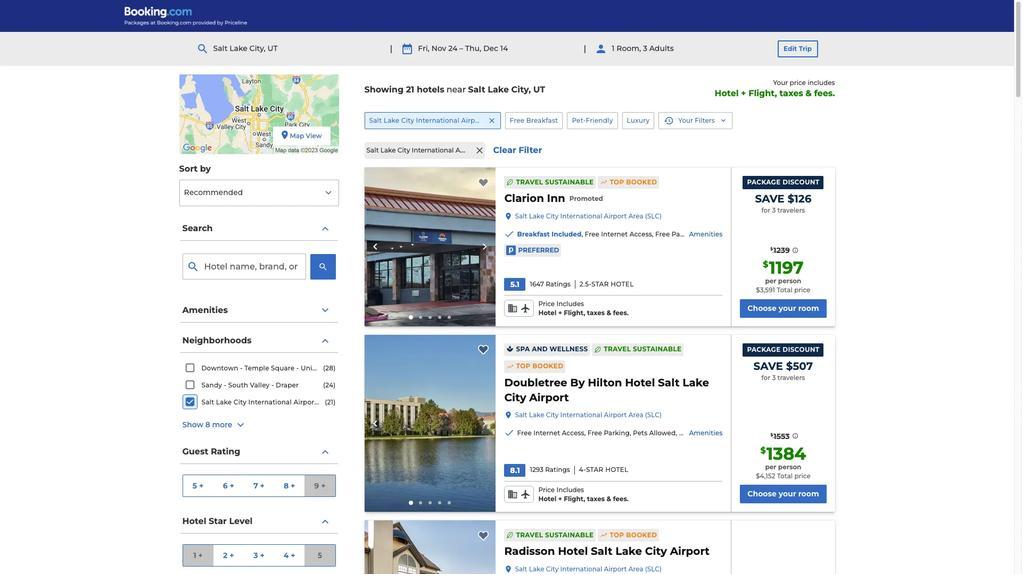 Task type: describe. For each thing, give the bounding box(es) containing it.
area down doubletree by hilton hotel salt lake city airport element
[[628, 411, 643, 419]]

show
[[182, 421, 203, 430]]

choose your room button for 1384
[[740, 486, 826, 504]]

1 vertical spatial sustainable
[[633, 346, 682, 354]]

top for radisson hotel salt lake city airport
[[610, 532, 624, 540]]

internet
[[601, 231, 628, 239]]

hotel down 1293 ratings
[[538, 495, 556, 503]]

package for 1197
[[747, 178, 781, 186]]

4-star hotel
[[579, 467, 628, 474]]

recommended button
[[179, 180, 339, 207]]

9 +
[[314, 481, 326, 491]]

save for 1197
[[755, 193, 785, 205]]

city inside doubletree by hilton hotel salt lake city airport
[[504, 392, 526, 404]]

& for 1384
[[607, 495, 611, 503]]

your filters button
[[659, 112, 732, 129]]

your price includes hotel + flight, taxes & fees.
[[715, 79, 835, 98]]

3 photo carousel region from the top
[[364, 521, 496, 575]]

choose your room for 1384
[[747, 490, 819, 500]]

1 vertical spatial top booked
[[516, 363, 563, 371]]

free breakfast
[[510, 116, 558, 124]]

1 vertical spatial travel
[[604, 346, 631, 354]]

(slc) up clear filter
[[504, 116, 521, 124]]

go to image #5 image for 1197
[[448, 316, 451, 319]]

0 horizontal spatial free
[[510, 116, 524, 124]]

wellness
[[550, 346, 588, 354]]

ratings for 1197
[[546, 280, 571, 288]]

3 + button
[[244, 546, 274, 567]]

your for 1197
[[779, 304, 796, 313]]

fees. inside your price includes hotel + flight, taxes & fees.
[[814, 88, 835, 98]]

1 horizontal spatial 8
[[284, 481, 289, 491]]

sandy
[[201, 382, 222, 390]]

pet-friendly
[[572, 116, 613, 124]]

your for your price includes hotel + flight, taxes & fees.
[[773, 79, 788, 87]]

(slc) down radisson hotel salt lake city airport element
[[645, 566, 662, 574]]

guest rating
[[182, 447, 240, 457]]

7
[[253, 481, 258, 491]]

1 vertical spatial breakfast
[[517, 231, 550, 239]]

rooms/facili
[[981, 231, 1022, 239]]

(28)
[[323, 365, 336, 373]]

hotel inside dropdown button
[[182, 517, 206, 527]]

draper
[[276, 382, 299, 390]]

room for 1197
[[798, 304, 819, 313]]

hotels
[[417, 85, 444, 95]]

go to image #3 image for 1384
[[429, 502, 432, 505]]

travel for inn
[[516, 178, 543, 186]]

clarion inn - promoted element
[[504, 191, 603, 206]]

show 8 more
[[182, 421, 232, 430]]

level
[[229, 517, 252, 527]]

price for 1384
[[538, 486, 555, 494]]

center,
[[827, 231, 851, 239]]

fees. for 1197
[[613, 309, 629, 317]]

hotel right radisson
[[558, 546, 588, 559]]

flight, for 1384
[[564, 495, 585, 503]]

travelers for 1197
[[777, 207, 805, 215]]

fees. for 1384
[[613, 495, 629, 503]]

- right valley
[[271, 382, 274, 390]]

(slc) right (21)
[[336, 399, 353, 407]]

go to image #1 image for 1384
[[409, 502, 413, 506]]

5 + button
[[183, 476, 213, 497]]

doubletree by hilton hotel salt lake city airport
[[504, 377, 709, 404]]

salt inside button
[[367, 147, 379, 155]]

amenities for 1384
[[689, 429, 723, 437]]

airport inside button
[[455, 147, 478, 155]]

for for 1384
[[761, 374, 770, 382]]

9 + button
[[305, 476, 335, 497]]

area up 'access,'
[[628, 212, 643, 220]]

8.1
[[510, 466, 520, 476]]

lake inside button
[[381, 147, 396, 155]]

- right square
[[296, 365, 299, 373]]

3 right room,
[[643, 44, 647, 53]]

4 + button
[[274, 546, 305, 567]]

+ for 9 +
[[321, 481, 326, 491]]

travel for hotel
[[516, 532, 543, 540]]

1 for 1 +
[[193, 551, 196, 561]]

fitness
[[802, 231, 826, 239]]

1 + button
[[183, 546, 213, 567]]

by
[[570, 377, 585, 390]]

restaurant,
[[905, 231, 943, 239]]

map
[[290, 132, 304, 140]]

price includes hotel + flight, taxes & fees. for 1197
[[538, 300, 629, 317]]

$126
[[788, 193, 811, 205]]

sustainable for radisson hotel salt lake city airport
[[545, 532, 594, 540]]

guest rating button
[[180, 441, 338, 465]]

2.5-star hotel
[[580, 280, 634, 288]]

clear
[[493, 145, 516, 155]]

travel sustainable for inn
[[516, 178, 594, 186]]

$ 1239
[[770, 246, 790, 256]]

Hotel name, brand, or keyword text field
[[182, 254, 306, 280]]

$507
[[786, 360, 813, 373]]

2 horizontal spatial free
[[655, 231, 670, 239]]

includes for 1384
[[556, 486, 584, 494]]

1 horizontal spatial free
[[585, 231, 599, 239]]

sort
[[179, 164, 198, 174]]

friendly
[[586, 116, 613, 124]]

go to image #2 image for 1384
[[419, 502, 422, 505]]

amenities button
[[180, 299, 338, 323]]

package for 1384
[[747, 346, 781, 354]]

filter
[[519, 145, 542, 155]]

city inside button
[[398, 147, 410, 155]]

7 + button
[[244, 476, 274, 497]]

7 +
[[253, 481, 265, 491]]

radisson hotel salt lake city airport element
[[504, 545, 710, 560]]

doubletree by hilton hotel salt lake city airport element
[[504, 376, 723, 405]]

salt lake city international airport area (slc) button
[[364, 142, 513, 159]]

3 down save $126
[[772, 207, 776, 215]]

search button
[[180, 217, 338, 241]]

nov
[[431, 44, 446, 53]]

3 down save $507
[[772, 374, 776, 382]]

+ for 5 +
[[199, 481, 204, 491]]

taxes for 1384
[[587, 495, 605, 503]]

star for 1384
[[586, 467, 603, 474]]

sort by
[[179, 164, 211, 174]]

1 horizontal spatial ut
[[533, 85, 545, 95]]

showing 21 hotels near salt lake city, ut
[[364, 85, 545, 95]]

clarion
[[504, 192, 544, 205]]

price for 1197
[[538, 300, 555, 308]]

hotel inside doubletree by hilton hotel salt lake city airport
[[625, 377, 655, 390]]

$ for 1553
[[770, 433, 773, 438]]

1 vertical spatial booked
[[532, 363, 563, 371]]

spa
[[516, 346, 530, 354]]

spa and wellness
[[516, 346, 588, 354]]

filters
[[695, 117, 715, 125]]

travel sustainable for hotel
[[516, 532, 594, 540]]

hotel inside your price includes hotel + flight, taxes & fees.
[[715, 88, 739, 98]]

1 for 1 room, 3 adults
[[612, 44, 615, 53]]

+ for 3 +
[[260, 551, 264, 561]]

thu,
[[465, 44, 481, 53]]

0 vertical spatial breakfast
[[526, 116, 558, 124]]

photo carousel region for 1384
[[364, 335, 496, 513]]

downtown - temple square - university park
[[201, 365, 351, 373]]

preferred
[[518, 246, 559, 254]]

south
[[228, 382, 248, 390]]

pool,
[[784, 231, 800, 239]]

+ for 1 +
[[198, 551, 203, 561]]

lake inside doubletree by hilton hotel salt lake city airport
[[683, 377, 709, 390]]

1293 ratings
[[530, 467, 570, 474]]

| for fri, nov 24 – thu, dec 14
[[390, 44, 392, 54]]

(slc) down doubletree by hilton hotel salt lake city airport element
[[645, 411, 662, 419]]

1 room, 3 adults
[[612, 44, 674, 53]]

1 horizontal spatial city,
[[511, 85, 531, 95]]

allowed,
[[717, 231, 745, 239]]

choose for 1197
[[747, 304, 777, 313]]

1239
[[773, 246, 790, 256]]

5 +
[[193, 481, 204, 491]]

$3,591
[[756, 286, 775, 294]]

clear filter button
[[489, 145, 546, 161]]

2.5-
[[580, 280, 591, 288]]

–
[[459, 44, 463, 53]]

expand image
[[719, 117, 728, 125]]

parking,
[[672, 231, 699, 239]]

discount for 1384
[[783, 346, 819, 354]]

go to image #1 image for 1197
[[409, 316, 413, 320]]

includes
[[808, 79, 835, 87]]

pets
[[701, 231, 715, 239]]

star for 1197
[[591, 280, 609, 288]]

0 vertical spatial city,
[[249, 44, 266, 53]]

more
[[212, 421, 232, 430]]

5 for 5
[[318, 551, 322, 561]]

downtown
[[201, 365, 238, 373]]

fri, nov 24 – thu, dec 14
[[418, 44, 508, 53]]



Task type: vqa. For each thing, say whether or not it's contained in the screenshot.
price inside the $ 1384 per person $4,152 Total price
yes



Task type: locate. For each thing, give the bounding box(es) containing it.
ratings right the 1293
[[545, 467, 570, 474]]

rating
[[211, 447, 240, 457]]

1 vertical spatial price
[[794, 286, 810, 294]]

doubletree
[[504, 377, 567, 390]]

ratings for 1384
[[545, 467, 570, 474]]

| left fri, in the left of the page
[[390, 44, 392, 54]]

1 vertical spatial 1
[[193, 551, 196, 561]]

for for 1197
[[761, 207, 770, 215]]

1 vertical spatial person
[[778, 464, 801, 472]]

1 discount from the top
[[783, 178, 819, 186]]

star right "1647 ratings"
[[591, 280, 609, 288]]

star left the level
[[209, 517, 227, 527]]

1293
[[530, 467, 543, 474]]

2 price from the top
[[538, 486, 555, 494]]

1 vertical spatial travelers
[[777, 374, 805, 382]]

person inside $ 1197 per person $3,591 total price
[[778, 277, 801, 285]]

save for 1384
[[754, 360, 783, 373]]

2 vertical spatial &
[[607, 495, 611, 503]]

2 property building image from the top
[[364, 335, 496, 513]]

0 vertical spatial ut
[[267, 44, 278, 53]]

2 for from the top
[[761, 374, 770, 382]]

per for 1384
[[765, 464, 776, 472]]

0 horizontal spatial |
[[390, 44, 392, 54]]

go to image #2 image for 1197
[[419, 316, 422, 319]]

sandy - south valley - draper
[[201, 382, 299, 390]]

room for 1384
[[798, 490, 819, 500]]

top booked up radisson hotel salt lake city airport element
[[610, 532, 657, 540]]

(slc)
[[504, 116, 521, 124], [497, 147, 513, 155], [645, 212, 662, 220], [336, 399, 353, 407], [645, 411, 662, 419], [645, 566, 662, 574]]

2 for 3 travelers from the top
[[761, 374, 805, 382]]

1 includes from the top
[[556, 300, 584, 308]]

your for 1384
[[779, 490, 796, 500]]

2 go to image #4 image from the top
[[438, 502, 441, 505]]

2 room from the top
[[798, 490, 819, 500]]

choose your room button down $4,152 at bottom
[[740, 486, 826, 504]]

1 property building image from the top
[[364, 168, 496, 327]]

2 price includes hotel + flight, taxes & fees. from the top
[[538, 486, 629, 503]]

1 vertical spatial price includes hotel + flight, taxes & fees.
[[538, 486, 629, 503]]

access,
[[630, 231, 654, 239]]

5 right 4 +
[[318, 551, 322, 561]]

and
[[532, 346, 548, 354]]

1 price from the top
[[538, 300, 555, 308]]

1 person from the top
[[778, 277, 801, 285]]

airport inside doubletree by hilton hotel salt lake city airport
[[529, 392, 569, 404]]

2 choose from the top
[[747, 490, 777, 500]]

5.1
[[510, 280, 520, 290]]

radisson hotel salt lake city airport
[[504, 546, 710, 559]]

-
[[240, 365, 243, 373], [296, 365, 299, 373], [224, 382, 226, 390], [271, 382, 274, 390]]

$ 1553
[[770, 432, 790, 442]]

price inside $ 1384 per person $4,152 total price
[[794, 472, 811, 480]]

area
[[487, 116, 502, 124], [480, 147, 495, 155], [628, 212, 643, 220], [319, 399, 334, 407], [628, 411, 643, 419], [628, 566, 643, 574]]

0 vertical spatial per
[[765, 277, 776, 285]]

price down 1197
[[794, 286, 810, 294]]

by
[[200, 164, 211, 174]]

pet-
[[572, 116, 586, 124]]

2 per from the top
[[765, 464, 776, 472]]

2 vertical spatial top
[[610, 532, 624, 540]]

(slc) inside button
[[497, 147, 513, 155]]

park
[[336, 365, 351, 373]]

shuttle,
[[878, 231, 903, 239]]

star inside hotel star level dropdown button
[[209, 517, 227, 527]]

map view
[[290, 132, 322, 140]]

1 inside button
[[193, 551, 196, 561]]

2 vertical spatial sustainable
[[545, 532, 594, 540]]

2 go to image #5 image from the top
[[448, 502, 451, 505]]

8 +
[[284, 481, 295, 491]]

travel
[[516, 178, 543, 186], [604, 346, 631, 354], [516, 532, 543, 540]]

total for 1384
[[777, 472, 793, 480]]

breakfast up filter
[[526, 116, 558, 124]]

booking.com packages image
[[124, 6, 248, 26]]

1 vertical spatial flight,
[[564, 309, 585, 317]]

person for 1384
[[778, 464, 801, 472]]

area up clear
[[487, 116, 502, 124]]

taxes down 4-star hotel
[[587, 495, 605, 503]]

travel sustainable up radisson
[[516, 532, 594, 540]]

breakfast
[[526, 116, 558, 124], [517, 231, 550, 239]]

$ for 1239
[[770, 246, 773, 252]]

3 right 2 + button
[[253, 551, 258, 561]]

1 for 3 travelers from the top
[[761, 207, 805, 215]]

travel sustainable up the inn
[[516, 178, 594, 186]]

price includes hotel + flight, taxes & fees. down 2.5-
[[538, 300, 629, 317]]

salt lake city, ut
[[213, 44, 278, 53]]

0 vertical spatial star
[[591, 280, 609, 288]]

2 package discount from the top
[[747, 346, 819, 354]]

price down 1293 ratings
[[538, 486, 555, 494]]

1 package discount from the top
[[747, 178, 819, 186]]

- left temple on the bottom left of page
[[240, 365, 243, 373]]

9
[[314, 481, 319, 491]]

booked down spa and wellness
[[532, 363, 563, 371]]

discount for 1197
[[783, 178, 819, 186]]

travel up radisson
[[516, 532, 543, 540]]

0 vertical spatial for 3 travelers
[[761, 207, 805, 215]]

0 vertical spatial choose
[[747, 304, 777, 313]]

person
[[778, 277, 801, 285], [778, 464, 801, 472]]

1 for from the top
[[761, 207, 770, 215]]

discount up "$126"
[[783, 178, 819, 186]]

0 vertical spatial travelers
[[777, 207, 805, 215]]

university
[[301, 365, 334, 373]]

free up clear filter
[[510, 116, 524, 124]]

0 vertical spatial &
[[806, 88, 812, 98]]

1 choose your room button from the top
[[740, 300, 826, 318]]

2 choose your room from the top
[[747, 490, 819, 500]]

includes down 2.5-
[[556, 300, 584, 308]]

1 price includes hotel + flight, taxes & fees. from the top
[[538, 300, 629, 317]]

1 vertical spatial top
[[516, 363, 531, 371]]

21
[[406, 85, 414, 95]]

top
[[610, 178, 624, 186], [516, 363, 531, 371], [610, 532, 624, 540]]

booked for hotel
[[626, 532, 657, 540]]

includes down the 4- on the bottom of page
[[556, 486, 584, 494]]

international inside salt lake city international airport area (slc) button
[[412, 147, 454, 155]]

2 go to image #3 image from the top
[[429, 502, 432, 505]]

go to image #2 image
[[419, 316, 422, 319], [419, 502, 422, 505]]

package
[[747, 178, 781, 186], [747, 346, 781, 354]]

edit trip
[[784, 45, 812, 53]]

travelers down save $507
[[777, 374, 805, 382]]

1 your from the top
[[779, 304, 796, 313]]

amenities for 1197
[[689, 231, 723, 239]]

swimming
[[747, 231, 782, 239]]

free right 'access,'
[[655, 231, 670, 239]]

city,
[[249, 44, 266, 53], [511, 85, 531, 95]]

top booked for inn
[[610, 178, 657, 186]]

5 left 6
[[193, 481, 197, 491]]

$ left "1553"
[[770, 433, 773, 438]]

dec
[[483, 44, 498, 53]]

1 vertical spatial for
[[761, 374, 770, 382]]

2 vertical spatial photo carousel region
[[364, 521, 496, 575]]

0 vertical spatial fees.
[[814, 88, 835, 98]]

your down $ 1197 per person $3,591 total price
[[779, 304, 796, 313]]

person down "1553"
[[778, 464, 801, 472]]

1 vertical spatial choose your room
[[747, 490, 819, 500]]

& for 1197
[[607, 309, 611, 317]]

2 vertical spatial top booked
[[610, 532, 657, 540]]

5 inside 'button'
[[193, 481, 197, 491]]

1 horizontal spatial |
[[584, 44, 586, 54]]

(slc) left filter
[[497, 147, 513, 155]]

save $126
[[755, 193, 811, 205]]

property building image for 1384
[[364, 335, 496, 513]]

per for 1197
[[765, 277, 776, 285]]

trip
[[799, 45, 812, 53]]

0 vertical spatial person
[[778, 277, 801, 285]]

top up radisson hotel salt lake city airport element
[[610, 532, 624, 540]]

0 horizontal spatial 8
[[205, 421, 210, 430]]

for down save $126
[[761, 207, 770, 215]]

ut
[[267, 44, 278, 53], [533, 85, 545, 95]]

$
[[770, 246, 773, 252], [763, 260, 768, 270], [770, 433, 773, 438], [760, 446, 766, 456]]

2 vertical spatial amenities
[[689, 429, 723, 437]]

8 left the more
[[205, 421, 210, 430]]

1 vertical spatial photo carousel region
[[364, 335, 496, 513]]

1 vertical spatial 5
[[318, 551, 322, 561]]

+ inside 'button'
[[199, 481, 204, 491]]

| left room,
[[584, 44, 586, 54]]

1 vertical spatial room
[[798, 490, 819, 500]]

2 go to image #1 image from the top
[[409, 502, 413, 506]]

5 button
[[305, 546, 335, 567]]

photo carousel region for 1197
[[364, 168, 496, 327]]

1 vertical spatial your
[[779, 490, 796, 500]]

your down $ 1384 per person $4,152 total price
[[779, 490, 796, 500]]

$ for 1197
[[763, 260, 768, 270]]

0 horizontal spatial ut
[[267, 44, 278, 53]]

go to image #4 image for 1197
[[438, 316, 441, 319]]

1 per from the top
[[765, 277, 776, 285]]

taxes down the edit
[[779, 88, 803, 98]]

$ inside $ 1239
[[770, 246, 773, 252]]

your filters
[[678, 117, 715, 125]]

for 3 travelers for 1384
[[761, 374, 805, 382]]

$ left 1384
[[760, 446, 766, 456]]

price down "1647 ratings"
[[538, 300, 555, 308]]

area down (24)
[[319, 399, 334, 407]]

your inside your price includes hotel + flight, taxes & fees.
[[773, 79, 788, 87]]

0 vertical spatial includes
[[556, 300, 584, 308]]

for 3 travelers for 1197
[[761, 207, 805, 215]]

0 vertical spatial top booked
[[610, 178, 657, 186]]

photo carousel region
[[364, 168, 496, 327], [364, 335, 496, 513], [364, 521, 496, 575]]

+ inside your price includes hotel + flight, taxes & fees.
[[741, 88, 746, 98]]

go to image #3 image for 1197
[[429, 316, 432, 319]]

travel up hilton
[[604, 346, 631, 354]]

0 vertical spatial go to image #5 image
[[448, 316, 451, 319]]

1 vertical spatial star
[[586, 467, 603, 474]]

1 vertical spatial amenities
[[182, 305, 228, 316]]

8 + button
[[274, 476, 305, 497]]

1 go to image #1 image from the top
[[409, 316, 413, 320]]

0 vertical spatial taxes
[[779, 88, 803, 98]]

top up internet
[[610, 178, 624, 186]]

price includes hotel + flight, taxes & fees.
[[538, 300, 629, 317], [538, 486, 629, 503]]

your
[[779, 304, 796, 313], [779, 490, 796, 500]]

0 vertical spatial price
[[538, 300, 555, 308]]

0 vertical spatial room
[[798, 304, 819, 313]]

international
[[416, 116, 459, 124], [412, 147, 454, 155], [560, 212, 602, 220], [248, 399, 292, 407], [560, 411, 602, 419], [560, 566, 602, 574]]

1 package from the top
[[747, 178, 781, 186]]

showing
[[364, 85, 404, 95]]

luxury
[[627, 116, 650, 124]]

+ for 4 +
[[291, 551, 295, 561]]

0 vertical spatial package
[[747, 178, 781, 186]]

0 vertical spatial amenities
[[689, 231, 723, 239]]

2 | from the left
[[584, 44, 586, 54]]

choose for 1384
[[747, 490, 777, 500]]

2 vertical spatial fees.
[[613, 495, 629, 503]]

1 total from the top
[[777, 286, 793, 294]]

4 +
[[284, 551, 295, 561]]

salt inside doubletree by hilton hotel salt lake city airport
[[658, 377, 680, 390]]

3 inside button
[[253, 551, 258, 561]]

total for 1197
[[777, 286, 793, 294]]

hotel up 1 +
[[182, 517, 206, 527]]

4-
[[579, 467, 586, 474]]

+ for 8 +
[[291, 481, 295, 491]]

choose down $3,591
[[747, 304, 777, 313]]

3 +
[[253, 551, 264, 561]]

hotel right hilton
[[625, 377, 655, 390]]

go to image #5 image for 1384
[[448, 502, 451, 505]]

2 choose your room button from the top
[[740, 486, 826, 504]]

hotel down "1647 ratings"
[[538, 309, 556, 317]]

0 vertical spatial choose your room
[[747, 304, 819, 313]]

total
[[777, 286, 793, 294], [777, 472, 793, 480]]

2 travelers from the top
[[777, 374, 805, 382]]

taxes
[[779, 88, 803, 98], [587, 309, 605, 317], [587, 495, 605, 503]]

2 total from the top
[[777, 472, 793, 480]]

person for 1197
[[778, 277, 801, 285]]

2
[[223, 551, 227, 561]]

6 +
[[223, 481, 234, 491]]

airport
[[461, 116, 485, 124], [455, 147, 478, 155], [604, 212, 627, 220], [853, 231, 876, 239], [529, 392, 569, 404], [294, 399, 317, 407], [604, 411, 627, 419], [670, 546, 710, 559], [604, 566, 627, 574]]

valley
[[250, 382, 270, 390]]

0 vertical spatial for
[[761, 207, 770, 215]]

discount up $507
[[783, 346, 819, 354]]

1 vertical spatial &
[[607, 309, 611, 317]]

amenities inside dropdown button
[[182, 305, 228, 316]]

0 vertical spatial photo carousel region
[[364, 168, 496, 327]]

0 vertical spatial travel sustainable
[[516, 178, 594, 186]]

1 vertical spatial travel sustainable
[[604, 346, 682, 354]]

$ left 1197
[[763, 260, 768, 270]]

1 vertical spatial city,
[[511, 85, 531, 95]]

0 horizontal spatial 1
[[193, 551, 196, 561]]

5 inside "button"
[[318, 551, 322, 561]]

fees. down 2.5-star hotel
[[613, 309, 629, 317]]

1 room from the top
[[798, 304, 819, 313]]

1 vertical spatial ratings
[[545, 467, 570, 474]]

0 vertical spatial package discount
[[747, 178, 819, 186]]

(slc) up 'access,'
[[645, 212, 662, 220]]

area inside button
[[480, 147, 495, 155]]

$ for 1384
[[760, 446, 766, 456]]

choose your room button down $3,591
[[740, 300, 826, 318]]

sustainable
[[545, 178, 594, 186], [633, 346, 682, 354], [545, 532, 594, 540]]

price for 1197
[[794, 286, 810, 294]]

package discount for 1197
[[747, 178, 819, 186]]

free right the ,
[[585, 231, 599, 239]]

1 vertical spatial taxes
[[587, 309, 605, 317]]

package discount up save $126
[[747, 178, 819, 186]]

5
[[193, 481, 197, 491], [318, 551, 322, 561]]

2 vertical spatial travel
[[516, 532, 543, 540]]

travel sustainable up doubletree by hilton hotel salt lake city airport element
[[604, 346, 682, 354]]

1 vertical spatial save
[[754, 360, 783, 373]]

1647
[[530, 280, 544, 288]]

total right $3,591
[[777, 286, 793, 294]]

choose down $4,152 at bottom
[[747, 490, 777, 500]]

1 vertical spatial property building image
[[364, 335, 496, 513]]

go to image #4 image for 1384
[[438, 502, 441, 505]]

package up save $126
[[747, 178, 781, 186]]

per inside $ 1384 per person $4,152 total price
[[765, 464, 776, 472]]

go to image #1 image
[[409, 316, 413, 320], [409, 502, 413, 506]]

edit trip button
[[777, 40, 818, 57]]

travelers down save $126
[[777, 207, 805, 215]]

go to image #5 image
[[448, 316, 451, 319], [448, 502, 451, 505]]

person down the 1239
[[778, 277, 801, 285]]

top booked up 'access,'
[[610, 178, 657, 186]]

+ for 2 +
[[230, 551, 234, 561]]

near
[[446, 85, 466, 95]]

room,
[[617, 44, 641, 53]]

per inside $ 1197 per person $3,591 total price
[[765, 277, 776, 285]]

$ inside $ 1553
[[770, 433, 773, 438]]

2 includes from the top
[[556, 486, 584, 494]]

2 go to image #2 image from the top
[[419, 502, 422, 505]]

booked for inn
[[626, 178, 657, 186]]

save $507
[[754, 360, 813, 373]]

price includes hotel + flight, taxes & fees. down the 4- on the bottom of page
[[538, 486, 629, 503]]

1 vertical spatial go to image #3 image
[[429, 502, 432, 505]]

1 horizontal spatial 5
[[318, 551, 322, 561]]

room down $ 1197 per person $3,591 total price
[[798, 304, 819, 313]]

| for 1 room, 3 adults
[[584, 44, 586, 54]]

per up $3,591
[[765, 277, 776, 285]]

price inside your price includes hotel + flight, taxes & fees.
[[790, 79, 806, 87]]

flight, inside your price includes hotel + flight, taxes & fees.
[[749, 88, 777, 98]]

salt lake city international airport area (slc) inside button
[[367, 147, 513, 155]]

booked up 'access,'
[[626, 178, 657, 186]]

0 vertical spatial your
[[773, 79, 788, 87]]

1 go to image #4 image from the top
[[438, 316, 441, 319]]

travel up clarion inn
[[516, 178, 543, 186]]

$4,152
[[756, 472, 775, 480]]

total inside $ 1197 per person $3,591 total price
[[777, 286, 793, 294]]

for 3 travelers down save $507
[[761, 374, 805, 382]]

1647 ratings
[[530, 280, 571, 288]]

1197
[[769, 258, 804, 279]]

discount
[[783, 178, 819, 186], [783, 346, 819, 354]]

your inside button
[[678, 117, 693, 125]]

1 go to image #5 image from the top
[[448, 316, 451, 319]]

top booked for hotel
[[610, 532, 657, 540]]

1 vertical spatial go to image #4 image
[[438, 502, 441, 505]]

includes for 1197
[[556, 300, 584, 308]]

1 vertical spatial your
[[678, 117, 693, 125]]

1 go to image #2 image from the top
[[419, 316, 422, 319]]

2 your from the top
[[779, 490, 796, 500]]

price includes hotel + flight, taxes & fees. for 1384
[[538, 486, 629, 503]]

hotel right 2.5-
[[611, 280, 634, 288]]

taxes inside your price includes hotel + flight, taxes & fees.
[[779, 88, 803, 98]]

6 + button
[[213, 476, 244, 497]]

$ inside $ 1197 per person $3,591 total price
[[763, 260, 768, 270]]

1 vertical spatial 8
[[284, 481, 289, 491]]

property building image
[[364, 168, 496, 327], [364, 335, 496, 513]]

hotel up the expand image
[[715, 88, 739, 98]]

0 vertical spatial go to image #3 image
[[429, 316, 432, 319]]

2 vertical spatial price
[[794, 472, 811, 480]]

1 vertical spatial choose
[[747, 490, 777, 500]]

package up save $507
[[747, 346, 781, 354]]

choose your room down $3,591
[[747, 304, 819, 313]]

2 discount from the top
[[783, 346, 819, 354]]

breakfast up "preferred"
[[517, 231, 550, 239]]

0 vertical spatial your
[[779, 304, 796, 313]]

travelers for 1384
[[777, 374, 805, 382]]

hilton
[[588, 377, 622, 390]]

2 person from the top
[[778, 464, 801, 472]]

area left filter
[[480, 147, 495, 155]]

2 vertical spatial taxes
[[587, 495, 605, 503]]

1 | from the left
[[390, 44, 392, 54]]

1 go to image #3 image from the top
[[429, 316, 432, 319]]

sustainable for clarion inn
[[545, 178, 594, 186]]

1 vertical spatial package
[[747, 346, 781, 354]]

1 travelers from the top
[[777, 207, 805, 215]]

accessible
[[944, 231, 979, 239]]

guest
[[182, 447, 208, 457]]

your down the edit
[[773, 79, 788, 87]]

choose
[[747, 304, 777, 313], [747, 490, 777, 500]]

salt
[[213, 44, 228, 53], [468, 85, 485, 95], [369, 116, 382, 124], [367, 147, 379, 155], [515, 212, 527, 220], [658, 377, 680, 390], [201, 399, 214, 407], [515, 411, 527, 419], [591, 546, 613, 559], [515, 566, 527, 574]]

0 vertical spatial flight,
[[749, 88, 777, 98]]

- left south in the left of the page
[[224, 382, 226, 390]]

your left filters on the right top of the page
[[678, 117, 693, 125]]

1 vertical spatial go to image #2 image
[[419, 502, 422, 505]]

2 photo carousel region from the top
[[364, 335, 496, 513]]

person inside $ 1384 per person $4,152 total price
[[778, 464, 801, 472]]

your for your filters
[[678, 117, 693, 125]]

booked
[[626, 178, 657, 186], [532, 363, 563, 371], [626, 532, 657, 540]]

1 vertical spatial total
[[777, 472, 793, 480]]

recommended
[[184, 188, 243, 197]]

0 vertical spatial discount
[[783, 178, 819, 186]]

0 vertical spatial 8
[[205, 421, 210, 430]]

1 vertical spatial per
[[765, 464, 776, 472]]

5 for 5 +
[[193, 481, 197, 491]]

star right 1293 ratings
[[586, 467, 603, 474]]

1 vertical spatial package discount
[[747, 346, 819, 354]]

room down $ 1384 per person $4,152 total price
[[798, 490, 819, 500]]

1 horizontal spatial 1
[[612, 44, 615, 53]]

0 horizontal spatial your
[[678, 117, 693, 125]]

price for 1384
[[794, 472, 811, 480]]

0 vertical spatial sustainable
[[545, 178, 594, 186]]

top down "spa"
[[516, 363, 531, 371]]

package discount for 1384
[[747, 346, 819, 354]]

clear filter
[[493, 145, 542, 155]]

+ for 6 +
[[230, 481, 234, 491]]

2 vertical spatial flight,
[[564, 495, 585, 503]]

& down includes
[[806, 88, 812, 98]]

hotel right the 4- on the bottom of page
[[605, 467, 628, 474]]

1 choose from the top
[[747, 304, 777, 313]]

area down radisson hotel salt lake city airport element
[[628, 566, 643, 574]]

save left $507
[[754, 360, 783, 373]]

price down 1384
[[794, 472, 811, 480]]

choose your room button for 1197
[[740, 300, 826, 318]]

save left "$126"
[[755, 193, 785, 205]]

2 vertical spatial booked
[[626, 532, 657, 540]]

fees. down 4-star hotel
[[613, 495, 629, 503]]

1 vertical spatial ut
[[533, 85, 545, 95]]

1 vertical spatial fees.
[[613, 309, 629, 317]]

$ left the 1239
[[770, 246, 773, 252]]

taxes for 1197
[[587, 309, 605, 317]]

includes
[[556, 300, 584, 308], [556, 486, 584, 494]]

go to image #4 image
[[438, 316, 441, 319], [438, 502, 441, 505]]

0 vertical spatial travel
[[516, 178, 543, 186]]

$ inside $ 1384 per person $4,152 total price
[[760, 446, 766, 456]]

1 vertical spatial go to image #1 image
[[409, 502, 413, 506]]

price inside $ 1197 per person $3,591 total price
[[794, 286, 810, 294]]

2 package from the top
[[747, 346, 781, 354]]

choose your room for 1197
[[747, 304, 819, 313]]

fees. down includes
[[814, 88, 835, 98]]

1 vertical spatial for 3 travelers
[[761, 374, 805, 382]]

& down 4-star hotel
[[607, 495, 611, 503]]

1 photo carousel region from the top
[[364, 168, 496, 327]]

& inside your price includes hotel + flight, taxes & fees.
[[806, 88, 812, 98]]

1 choose your room from the top
[[747, 304, 819, 313]]

ratings right '1647'
[[546, 280, 571, 288]]

&
[[806, 88, 812, 98], [607, 309, 611, 317], [607, 495, 611, 503]]

+
[[741, 88, 746, 98], [558, 309, 562, 317], [199, 481, 204, 491], [230, 481, 234, 491], [260, 481, 265, 491], [291, 481, 295, 491], [321, 481, 326, 491], [558, 495, 562, 503], [198, 551, 203, 561], [230, 551, 234, 561], [260, 551, 264, 561], [291, 551, 295, 561]]

0 vertical spatial total
[[777, 286, 793, 294]]

per up $4,152 at bottom
[[765, 464, 776, 472]]

0 horizontal spatial city,
[[249, 44, 266, 53]]

1 vertical spatial includes
[[556, 486, 584, 494]]

total inside $ 1384 per person $4,152 total price
[[777, 472, 793, 480]]

top for clarion inn
[[610, 178, 624, 186]]

go to image #3 image
[[429, 316, 432, 319], [429, 502, 432, 505]]

property building image for 1197
[[364, 168, 496, 327]]

+ for 7 +
[[260, 481, 265, 491]]

hotel star level
[[182, 517, 252, 527]]

for down save $507
[[761, 374, 770, 382]]

flight, for 1197
[[564, 309, 585, 317]]

0 vertical spatial ratings
[[546, 280, 571, 288]]

4
[[284, 551, 289, 561]]

0 vertical spatial go to image #2 image
[[419, 316, 422, 319]]



